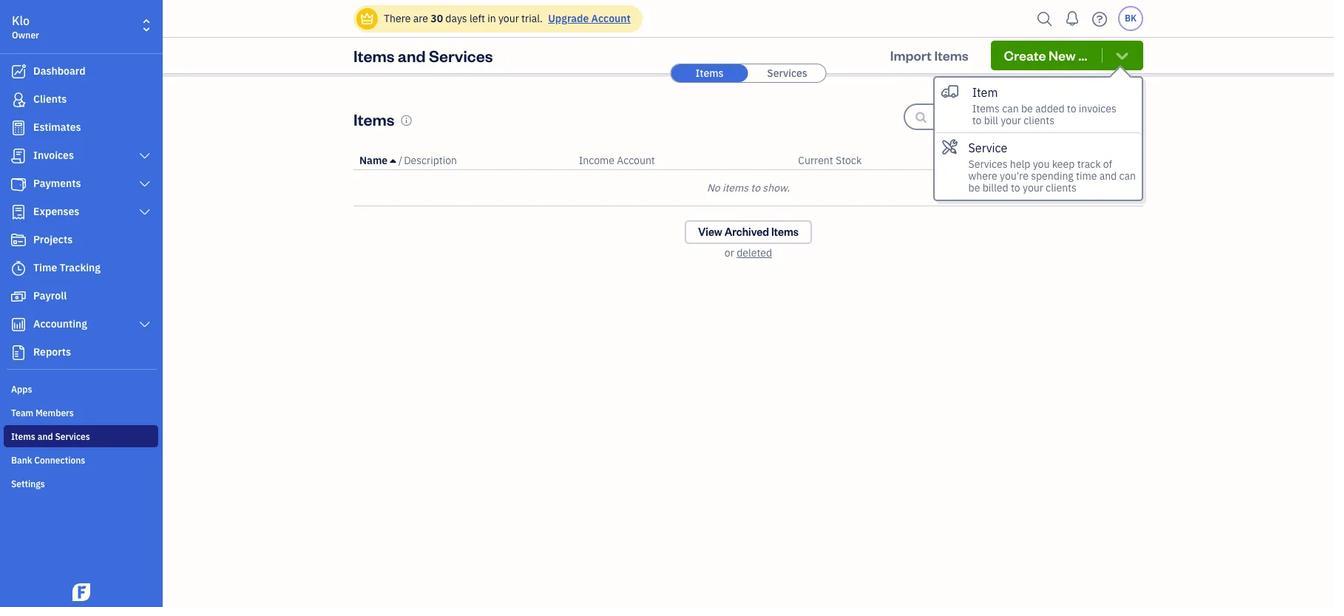 Task type: locate. For each thing, give the bounding box(es) containing it.
account right income
[[617, 154, 655, 167]]

dashboard
[[33, 64, 86, 78]]

chevron large down image inside payments link
[[138, 178, 152, 190]]

estimates link
[[4, 115, 158, 141]]

reports
[[33, 346, 71, 359]]

1 vertical spatial account
[[617, 154, 655, 167]]

chevron large down image for invoices
[[138, 150, 152, 162]]

rate / taxes
[[1082, 154, 1138, 167]]

payroll
[[33, 289, 67, 303]]

keep
[[1053, 158, 1075, 171]]

can right bill
[[1003, 102, 1019, 115]]

0 horizontal spatial can
[[1003, 102, 1019, 115]]

and
[[398, 45, 426, 66], [1100, 169, 1118, 183], [38, 431, 53, 443]]

be left billed
[[969, 181, 981, 195]]

main element
[[0, 0, 200, 608]]

2 horizontal spatial and
[[1100, 169, 1118, 183]]

item items can be added to invoices to bill your clients
[[973, 85, 1117, 127]]

items and services inside main element
[[11, 431, 90, 443]]

0 vertical spatial can
[[1003, 102, 1019, 115]]

0 vertical spatial items and services
[[354, 45, 493, 66]]

1 horizontal spatial your
[[1001, 114, 1022, 127]]

where
[[969, 169, 998, 183]]

can
[[1003, 102, 1019, 115], [1120, 169, 1137, 183]]

be left the added
[[1022, 102, 1034, 115]]

account right upgrade
[[592, 12, 631, 25]]

items inside items link
[[696, 67, 724, 80]]

spending
[[1032, 169, 1074, 183]]

services inside service services help you keep track of where you're spending time and can be billed to your clients
[[969, 158, 1008, 171]]

info image
[[401, 114, 413, 126]]

current
[[799, 154, 834, 167]]

be
[[1022, 102, 1034, 115], [969, 181, 981, 195]]

1 horizontal spatial and
[[398, 45, 426, 66]]

can inside service services help you keep track of where you're spending time and can be billed to your clients
[[1120, 169, 1137, 183]]

0 vertical spatial clients
[[1024, 114, 1055, 127]]

connections
[[34, 455, 85, 466]]

create new … button
[[991, 41, 1144, 70]]

clients
[[1024, 114, 1055, 127], [1046, 181, 1077, 195]]

1 horizontal spatial /
[[1106, 154, 1110, 167]]

stock
[[836, 154, 862, 167]]

1 vertical spatial be
[[969, 181, 981, 195]]

item
[[973, 85, 999, 100]]

dashboard image
[[10, 64, 27, 79]]

added
[[1036, 102, 1065, 115]]

income account
[[579, 154, 655, 167]]

0 horizontal spatial items and services
[[11, 431, 90, 443]]

0 vertical spatial your
[[499, 12, 519, 25]]

expenses
[[33, 205, 79, 218]]

are
[[413, 12, 428, 25]]

items and services up the bank connections
[[11, 431, 90, 443]]

klo
[[12, 13, 30, 28]]

0 vertical spatial account
[[592, 12, 631, 25]]

1 horizontal spatial be
[[1022, 102, 1034, 115]]

freshbooks image
[[70, 584, 93, 602]]

1 vertical spatial chevron large down image
[[138, 178, 152, 190]]

2 chevron large down image from the top
[[138, 178, 152, 190]]

chevron large down image for accounting
[[138, 319, 152, 331]]

client image
[[10, 92, 27, 107]]

owner
[[12, 30, 39, 41]]

1 chevron large down image from the top
[[138, 150, 152, 162]]

in
[[488, 12, 496, 25]]

clients up 'you'
[[1024, 114, 1055, 127]]

0 vertical spatial be
[[1022, 102, 1034, 115]]

services inside "link"
[[768, 67, 808, 80]]

1 vertical spatial can
[[1120, 169, 1137, 183]]

2 vertical spatial chevron large down image
[[138, 319, 152, 331]]

/
[[399, 154, 403, 167], [1106, 154, 1110, 167]]

payments
[[33, 177, 81, 190]]

your inside item items can be added to invoices to bill your clients
[[1001, 114, 1022, 127]]

expenses link
[[4, 199, 158, 226]]

klo owner
[[12, 13, 39, 41]]

invoices
[[1080, 102, 1117, 115]]

1 horizontal spatial can
[[1120, 169, 1137, 183]]

and down team members
[[38, 431, 53, 443]]

0 horizontal spatial and
[[38, 431, 53, 443]]

upgrade account link
[[546, 12, 631, 25]]

your right in
[[499, 12, 519, 25]]

2 horizontal spatial your
[[1023, 181, 1044, 195]]

services
[[429, 45, 493, 66], [768, 67, 808, 80], [969, 158, 1008, 171], [55, 431, 90, 443]]

create new …
[[1005, 47, 1088, 64]]

description
[[404, 154, 457, 167]]

to
[[1068, 102, 1077, 115], [973, 114, 982, 127], [751, 181, 761, 195], [1012, 181, 1021, 195]]

0 horizontal spatial your
[[499, 12, 519, 25]]

1 vertical spatial your
[[1001, 114, 1022, 127]]

your down 'you'
[[1023, 181, 1044, 195]]

account
[[592, 12, 631, 25], [617, 154, 655, 167]]

items inside view archived items or deleted
[[772, 225, 799, 239]]

your inside service services help you keep track of where you're spending time and can be billed to your clients
[[1023, 181, 1044, 195]]

your
[[499, 12, 519, 25], [1001, 114, 1022, 127], [1023, 181, 1044, 195]]

0 horizontal spatial be
[[969, 181, 981, 195]]

and down rate / taxes
[[1100, 169, 1118, 183]]

new
[[1049, 47, 1076, 64]]

chevrondown image
[[1114, 48, 1131, 63]]

2 vertical spatial and
[[38, 431, 53, 443]]

can down taxes
[[1120, 169, 1137, 183]]

help
[[1011, 158, 1031, 171]]

/ right caretup icon
[[399, 154, 403, 167]]

service
[[969, 141, 1008, 155]]

view
[[699, 225, 723, 239]]

3 chevron large down image from the top
[[138, 319, 152, 331]]

chevron large down image
[[138, 150, 152, 162], [138, 178, 152, 190], [138, 319, 152, 331]]

project image
[[10, 233, 27, 248]]

clients inside item items can be added to invoices to bill your clients
[[1024, 114, 1055, 127]]

be inside service services help you keep track of where you're spending time and can be billed to your clients
[[969, 181, 981, 195]]

billed
[[983, 181, 1009, 195]]

to inside service services help you keep track of where you're spending time and can be billed to your clients
[[1012, 181, 1021, 195]]

be inside item items can be added to invoices to bill your clients
[[1022, 102, 1034, 115]]

0 vertical spatial chevron large down image
[[138, 150, 152, 162]]

bank
[[11, 455, 32, 466]]

items and services down are
[[354, 45, 493, 66]]

time tracking link
[[4, 255, 158, 282]]

/ right rate
[[1106, 154, 1110, 167]]

invoices
[[33, 149, 74, 162]]

view archived items or deleted
[[699, 225, 799, 260]]

time tracking
[[33, 261, 101, 275]]

1 vertical spatial items and services
[[11, 431, 90, 443]]

deleted link
[[737, 246, 773, 260]]

and down are
[[398, 45, 426, 66]]

payments link
[[4, 171, 158, 198]]

clients down keep
[[1046, 181, 1077, 195]]

bk button
[[1119, 6, 1144, 31]]

2 vertical spatial your
[[1023, 181, 1044, 195]]

to right billed
[[1012, 181, 1021, 195]]

0 horizontal spatial /
[[399, 154, 403, 167]]

track
[[1078, 158, 1102, 171]]

1 vertical spatial and
[[1100, 169, 1118, 183]]

report image
[[10, 346, 27, 360]]

1 vertical spatial clients
[[1046, 181, 1077, 195]]

items and services
[[354, 45, 493, 66], [11, 431, 90, 443]]

items
[[354, 45, 395, 66], [935, 47, 969, 64], [696, 67, 724, 80], [973, 102, 1000, 115], [354, 108, 395, 129], [772, 225, 799, 239], [11, 431, 35, 443]]

your right bill
[[1001, 114, 1022, 127]]

upgrade
[[548, 12, 589, 25]]

you
[[1034, 158, 1050, 171]]

rate
[[1082, 154, 1104, 167]]

apps
[[11, 384, 32, 395]]

trial.
[[522, 12, 543, 25]]

import items
[[891, 47, 969, 64]]

view archived items link
[[685, 221, 812, 244]]

items and services link
[[4, 425, 158, 448]]



Task type: vqa. For each thing, say whether or not it's contained in the screenshot.
second the a from the top
no



Task type: describe. For each thing, give the bounding box(es) containing it.
chart image
[[10, 317, 27, 332]]

no items to show.
[[707, 181, 790, 195]]

bank connections link
[[4, 449, 158, 471]]

caretup image
[[390, 155, 396, 166]]

to right items
[[751, 181, 761, 195]]

1 horizontal spatial items and services
[[354, 45, 493, 66]]

payment image
[[10, 177, 27, 192]]

bk
[[1125, 13, 1137, 24]]

there are 30 days left in your trial. upgrade account
[[384, 12, 631, 25]]

1 / from the left
[[399, 154, 403, 167]]

days
[[446, 12, 467, 25]]

or
[[725, 246, 735, 260]]

crown image
[[360, 11, 375, 26]]

members
[[36, 408, 74, 419]]

estimate image
[[10, 121, 27, 135]]

time
[[1077, 169, 1098, 183]]

left
[[470, 12, 485, 25]]

projects
[[33, 233, 73, 246]]

money image
[[10, 289, 27, 304]]

import
[[891, 47, 932, 64]]

items inside items and services link
[[11, 431, 35, 443]]

clients inside service services help you keep track of where you're spending time and can be billed to your clients
[[1046, 181, 1077, 195]]

items link
[[672, 64, 748, 82]]

go to help image
[[1089, 8, 1112, 30]]

you're
[[1000, 169, 1029, 183]]

invoice image
[[10, 149, 27, 164]]

services link
[[749, 64, 826, 82]]

reports link
[[4, 340, 158, 366]]

description link
[[404, 154, 457, 167]]

0 vertical spatial and
[[398, 45, 426, 66]]

items
[[723, 181, 749, 195]]

deleted
[[737, 246, 773, 260]]

team members
[[11, 408, 74, 419]]

there
[[384, 12, 411, 25]]

and inside main element
[[38, 431, 53, 443]]

chevron large down image for payments
[[138, 178, 152, 190]]

dashboard link
[[4, 58, 158, 85]]

current stock link
[[799, 154, 862, 167]]

payroll link
[[4, 283, 158, 310]]

income account link
[[579, 154, 655, 167]]

items inside import items button
[[935, 47, 969, 64]]

create new … button
[[991, 41, 1144, 70]]

search image
[[1034, 8, 1057, 30]]

chevron large down image
[[138, 206, 152, 218]]

can inside item items can be added to invoices to bill your clients
[[1003, 102, 1019, 115]]

name
[[360, 154, 388, 167]]

timer image
[[10, 261, 27, 276]]

settings link
[[4, 473, 158, 495]]

create
[[1005, 47, 1047, 64]]

no
[[707, 181, 721, 195]]

to right the added
[[1068, 102, 1077, 115]]

name link
[[360, 154, 399, 167]]

bank connections
[[11, 455, 85, 466]]

accounting
[[33, 317, 87, 331]]

estimates
[[33, 121, 81, 134]]

of
[[1104, 158, 1113, 171]]

taxes
[[1111, 154, 1138, 167]]

accounting link
[[4, 312, 158, 338]]

items inside item items can be added to invoices to bill your clients
[[973, 102, 1000, 115]]

team members link
[[4, 402, 158, 424]]

apps link
[[4, 378, 158, 400]]

invoices link
[[4, 143, 158, 169]]

time
[[33, 261, 57, 275]]

income
[[579, 154, 615, 167]]

clients link
[[4, 87, 158, 113]]

clients
[[33, 92, 67, 106]]

import items button
[[877, 41, 983, 70]]

notifications image
[[1061, 4, 1085, 33]]

projects link
[[4, 227, 158, 254]]

Search text field
[[935, 105, 1143, 129]]

to left bill
[[973, 114, 982, 127]]

…
[[1079, 47, 1088, 64]]

services inside main element
[[55, 431, 90, 443]]

team
[[11, 408, 33, 419]]

rate link
[[1082, 154, 1106, 167]]

and inside service services help you keep track of where you're spending time and can be billed to your clients
[[1100, 169, 1118, 183]]

expense image
[[10, 205, 27, 220]]

show.
[[763, 181, 790, 195]]

archived
[[725, 225, 770, 239]]

tracking
[[60, 261, 101, 275]]

30
[[431, 12, 443, 25]]

2 / from the left
[[1106, 154, 1110, 167]]

service services help you keep track of where you're spending time and can be billed to your clients
[[969, 141, 1137, 195]]

current stock
[[799, 154, 862, 167]]

settings
[[11, 479, 45, 490]]

bill
[[985, 114, 999, 127]]



